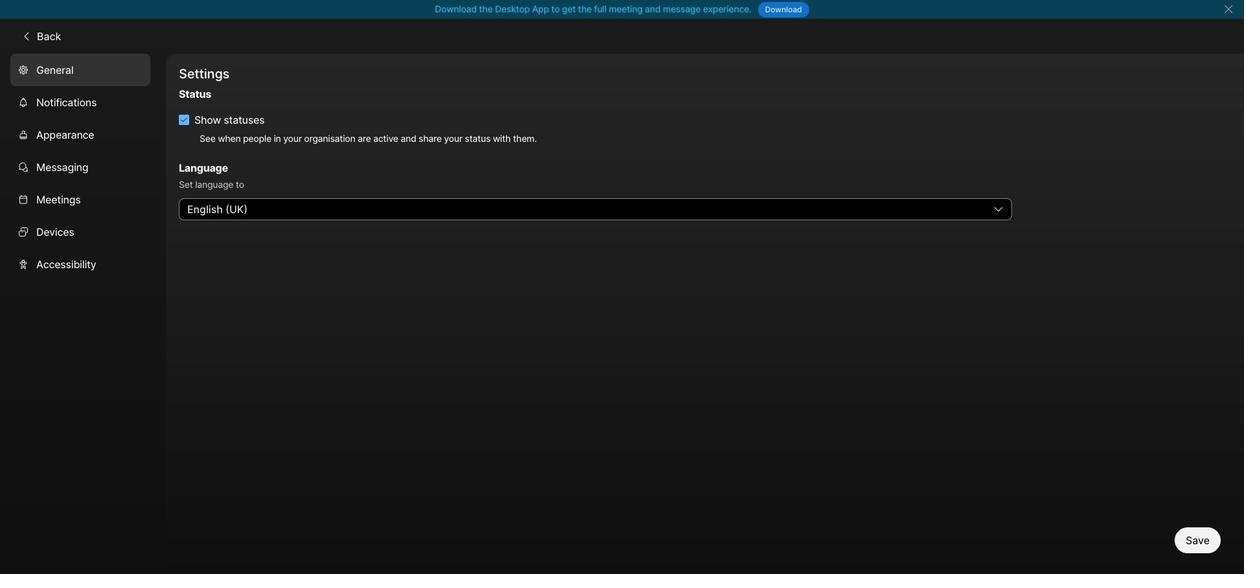 Task type: vqa. For each thing, say whether or not it's contained in the screenshot.
3rd "list item" from the top
no



Task type: locate. For each thing, give the bounding box(es) containing it.
devices tab
[[10, 215, 150, 248]]

settings navigation
[[0, 53, 166, 574]]

cancel_16 image
[[1223, 4, 1234, 14]]

messaging tab
[[10, 151, 150, 183]]

appearance tab
[[10, 118, 150, 151]]

accessibility tab
[[10, 248, 150, 280]]



Task type: describe. For each thing, give the bounding box(es) containing it.
general tab
[[10, 53, 150, 86]]

notifications tab
[[10, 86, 150, 118]]

meetings tab
[[10, 183, 150, 215]]



